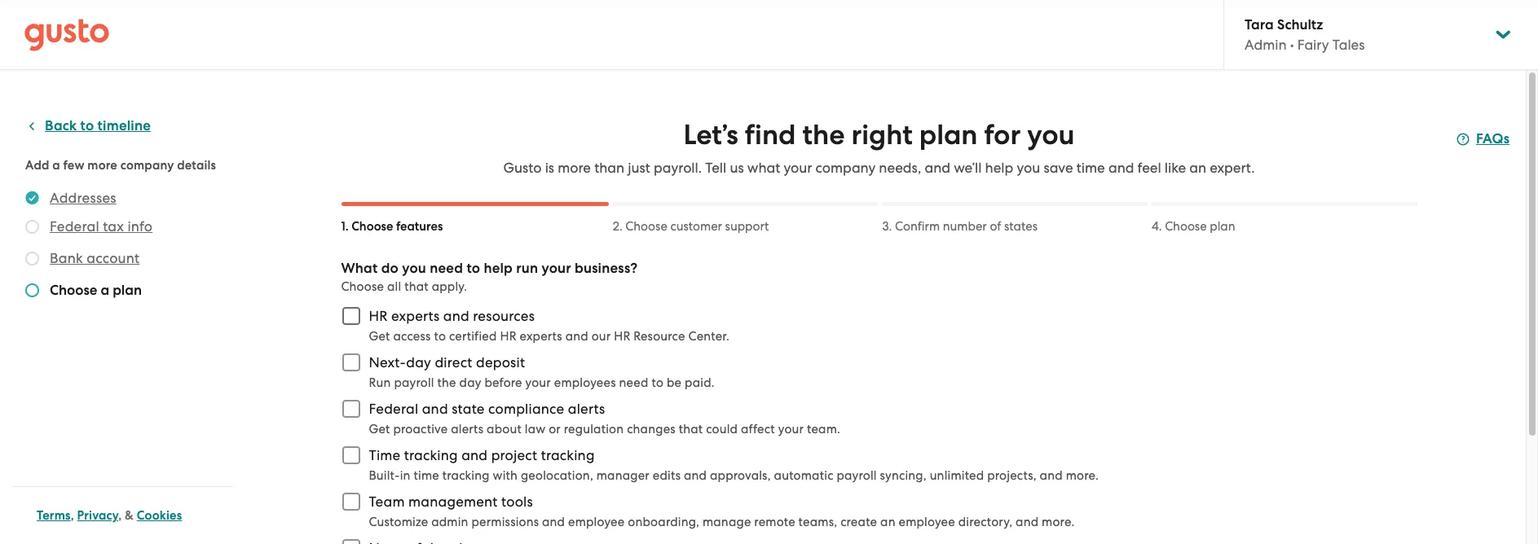 Task type: describe. For each thing, give the bounding box(es) containing it.
2 check image from the top
[[25, 284, 39, 298]]

gusto
[[504, 160, 542, 176]]

details
[[177, 158, 216, 173]]

to left be
[[652, 376, 664, 391]]

right
[[852, 118, 913, 152]]

and right edits
[[684, 469, 707, 484]]

bank
[[50, 250, 83, 267]]

confirm number of states
[[895, 219, 1038, 234]]

0 vertical spatial more.
[[1066, 469, 1099, 484]]

run
[[369, 376, 391, 391]]

privacy
[[77, 509, 118, 523]]

terms link
[[37, 509, 71, 523]]

tell
[[706, 160, 727, 176]]

tax
[[103, 219, 124, 235]]

time tracking and project tracking
[[369, 448, 595, 464]]

2 , from the left
[[118, 509, 122, 523]]

us
[[730, 160, 744, 176]]

your up "compliance"
[[526, 376, 551, 391]]

number
[[943, 219, 987, 234]]

save
[[1044, 160, 1074, 176]]

federal tax info button
[[50, 217, 153, 236]]

1 employee from the left
[[568, 515, 625, 530]]

1 check image from the top
[[25, 220, 39, 234]]

1 horizontal spatial payroll
[[837, 469, 877, 484]]

tara schultz admin • fairy tales
[[1245, 16, 1365, 53]]

center.
[[689, 329, 730, 344]]

than
[[595, 160, 625, 176]]

•
[[1291, 37, 1295, 53]]

approvals,
[[710, 469, 771, 484]]

syncing,
[[880, 469, 927, 484]]

help inside let's find the right plan for you gusto is more than just payroll. tell us what your company needs, and we'll help you save time and feel like an expert.
[[986, 160, 1014, 176]]

law
[[525, 422, 546, 437]]

direct
[[435, 355, 473, 371]]

to inside button
[[80, 117, 94, 135]]

your left 'team.'
[[779, 422, 804, 437]]

proactive
[[393, 422, 448, 437]]

and down geolocation,
[[542, 515, 565, 530]]

run
[[516, 260, 538, 277]]

create
[[841, 515, 878, 530]]

choose inside 'what do you need to help run your business? choose all that apply.'
[[341, 280, 384, 294]]

choose for choose features
[[352, 219, 393, 234]]

unlimited
[[930, 469, 985, 484]]

federal tax info
[[50, 219, 153, 235]]

0 horizontal spatial company
[[120, 158, 174, 173]]

just
[[628, 160, 651, 176]]

HR experts and resources checkbox
[[333, 298, 369, 334]]

geolocation,
[[521, 469, 594, 484]]

customize admin permissions and employee onboarding, manage remote teams, create an employee directory, and more.
[[369, 515, 1075, 530]]

faqs button
[[1457, 130, 1510, 149]]

and right directory,
[[1016, 515, 1039, 530]]

and left we'll
[[925, 160, 951, 176]]

projects,
[[988, 469, 1037, 484]]

back
[[45, 117, 77, 135]]

or
[[549, 422, 561, 437]]

tools
[[501, 494, 533, 510]]

info
[[128, 219, 153, 235]]

Team management tools checkbox
[[333, 484, 369, 520]]

1 vertical spatial plan
[[1210, 219, 1236, 234]]

of
[[990, 219, 1002, 234]]

&
[[125, 509, 134, 523]]

a for plan
[[101, 282, 109, 299]]

1 vertical spatial time
[[414, 469, 439, 484]]

1 vertical spatial an
[[881, 515, 896, 530]]

1 , from the left
[[71, 509, 74, 523]]

a for few
[[52, 158, 60, 173]]

directory,
[[959, 515, 1013, 530]]

addresses
[[50, 190, 116, 206]]

access
[[393, 329, 431, 344]]

about
[[487, 422, 522, 437]]

get access to certified hr experts and our hr resource center.
[[369, 329, 730, 344]]

what
[[341, 260, 378, 277]]

back to timeline
[[45, 117, 151, 135]]

manage
[[703, 515, 751, 530]]

choose a plan list
[[25, 188, 226, 304]]

and left feel
[[1109, 160, 1135, 176]]

feel
[[1138, 160, 1162, 176]]

0 horizontal spatial alerts
[[451, 422, 484, 437]]

deposit
[[476, 355, 525, 371]]

our
[[592, 329, 611, 344]]

addresses button
[[50, 188, 116, 208]]

let's find the right plan for you gusto is more than just payroll. tell us what your company needs, and we'll help you save time and feel like an expert.
[[504, 118, 1255, 176]]

need inside 'what do you need to help run your business? choose all that apply.'
[[430, 260, 463, 277]]

apply.
[[432, 280, 467, 294]]

1 vertical spatial need
[[619, 376, 649, 391]]

an inside let's find the right plan for you gusto is more than just payroll. tell us what your company needs, and we'll help you save time and feel like an expert.
[[1190, 160, 1207, 176]]

admin
[[1245, 37, 1287, 53]]

add a few more company details
[[25, 158, 216, 173]]

like
[[1165, 160, 1186, 176]]

all
[[387, 280, 401, 294]]

cookies
[[137, 509, 182, 523]]

time
[[369, 448, 401, 464]]

1 horizontal spatial day
[[460, 376, 482, 391]]

permissions
[[472, 515, 539, 530]]

remote
[[755, 515, 796, 530]]

Federal and state compliance alerts checkbox
[[333, 391, 369, 427]]

schultz
[[1278, 16, 1324, 33]]

admin
[[432, 515, 469, 530]]

1 horizontal spatial hr
[[500, 329, 517, 344]]

customer
[[671, 219, 722, 234]]

Next-day direct deposit checkbox
[[333, 345, 369, 381]]

regulation
[[564, 422, 624, 437]]

2 employee from the left
[[899, 515, 956, 530]]

you inside 'what do you need to help run your business? choose all that apply.'
[[402, 260, 426, 277]]

for
[[985, 118, 1021, 152]]

before
[[485, 376, 522, 391]]



Task type: vqa. For each thing, say whether or not it's contained in the screenshot.


Task type: locate. For each thing, give the bounding box(es) containing it.
edits
[[653, 469, 681, 484]]

1 horizontal spatial company
[[816, 160, 876, 176]]

you right do
[[402, 260, 426, 277]]

choose for choose customer support
[[626, 219, 668, 234]]

to
[[80, 117, 94, 135], [467, 260, 480, 277], [434, 329, 446, 344], [652, 376, 664, 391]]

0 horizontal spatial a
[[52, 158, 60, 173]]

your inside 'what do you need to help run your business? choose all that apply.'
[[542, 260, 571, 277]]

get up next-
[[369, 329, 390, 344]]

that inside 'what do you need to help run your business? choose all that apply.'
[[405, 280, 429, 294]]

employee
[[568, 515, 625, 530], [899, 515, 956, 530]]

expert.
[[1210, 160, 1255, 176]]

team
[[369, 494, 405, 510]]

cookies button
[[137, 506, 182, 526]]

0 horizontal spatial need
[[430, 260, 463, 277]]

resource
[[634, 329, 685, 344]]

1 horizontal spatial an
[[1190, 160, 1207, 176]]

0 horizontal spatial an
[[881, 515, 896, 530]]

0 vertical spatial you
[[1028, 118, 1075, 152]]

0 vertical spatial experts
[[391, 308, 440, 325]]

the for find
[[803, 118, 845, 152]]

1 horizontal spatial that
[[679, 422, 703, 437]]

to right "back"
[[80, 117, 94, 135]]

do
[[381, 260, 399, 277]]

is
[[545, 160, 554, 176]]

teams,
[[799, 515, 838, 530]]

terms , privacy , & cookies
[[37, 509, 182, 523]]

need left be
[[619, 376, 649, 391]]

find
[[745, 118, 796, 152]]

automatic
[[774, 469, 834, 484]]

more right few
[[88, 158, 117, 173]]

0 vertical spatial a
[[52, 158, 60, 173]]

payroll.
[[654, 160, 702, 176]]

0 vertical spatial need
[[430, 260, 463, 277]]

choose up what
[[352, 219, 393, 234]]

1 vertical spatial a
[[101, 282, 109, 299]]

help right we'll
[[986, 160, 1014, 176]]

0 vertical spatial payroll
[[394, 376, 434, 391]]

0 horizontal spatial experts
[[391, 308, 440, 325]]

0 vertical spatial that
[[405, 280, 429, 294]]

1 vertical spatial you
[[1017, 160, 1041, 176]]

plan inside let's find the right plan for you gusto is more than just payroll. tell us what your company needs, and we'll help you save time and feel like an expert.
[[920, 118, 978, 152]]

get for hr
[[369, 329, 390, 344]]

1 horizontal spatial experts
[[520, 329, 562, 344]]

1 vertical spatial more.
[[1042, 515, 1075, 530]]

more. right directory,
[[1042, 515, 1075, 530]]

a left few
[[52, 158, 60, 173]]

time right save
[[1077, 160, 1105, 176]]

check image down check icon
[[25, 284, 39, 298]]

fairy
[[1298, 37, 1330, 53]]

account
[[87, 250, 140, 267]]

in
[[400, 469, 411, 484]]

0 vertical spatial time
[[1077, 160, 1105, 176]]

1 vertical spatial experts
[[520, 329, 562, 344]]

and up certified
[[443, 308, 470, 325]]

hr down all
[[369, 308, 388, 325]]

tracking down time tracking and project tracking
[[443, 469, 490, 484]]

needs,
[[879, 160, 922, 176]]

2 horizontal spatial plan
[[1210, 219, 1236, 234]]

0 horizontal spatial help
[[484, 260, 513, 277]]

day down access
[[406, 355, 431, 371]]

more.
[[1066, 469, 1099, 484], [1042, 515, 1075, 530]]

help left run
[[484, 260, 513, 277]]

2 vertical spatial plan
[[113, 282, 142, 299]]

tales
[[1333, 37, 1365, 53]]

choose for choose a plan
[[50, 282, 97, 299]]

circle check image
[[25, 188, 39, 208]]

manager
[[597, 469, 650, 484]]

need
[[430, 260, 463, 277], [619, 376, 649, 391]]

0 horizontal spatial employee
[[568, 515, 625, 530]]

state
[[452, 401, 485, 417]]

1 vertical spatial payroll
[[837, 469, 877, 484]]

, left privacy link on the bottom left of page
[[71, 509, 74, 523]]

and down the about at the bottom left
[[462, 448, 488, 464]]

time right in
[[414, 469, 439, 484]]

federal
[[50, 219, 99, 235], [369, 401, 419, 417]]

0 horizontal spatial day
[[406, 355, 431, 371]]

plan inside choose a plan list
[[113, 282, 142, 299]]

1 vertical spatial help
[[484, 260, 513, 277]]

affect
[[741, 422, 775, 437]]

to down hr experts and resources
[[434, 329, 446, 344]]

what
[[748, 160, 781, 176]]

and
[[925, 160, 951, 176], [1109, 160, 1135, 176], [443, 308, 470, 325], [566, 329, 589, 344], [422, 401, 448, 417], [462, 448, 488, 464], [684, 469, 707, 484], [1040, 469, 1063, 484], [542, 515, 565, 530], [1016, 515, 1039, 530]]

1 horizontal spatial alerts
[[568, 401, 605, 417]]

choose for choose plan
[[1165, 219, 1207, 234]]

0 vertical spatial plan
[[920, 118, 978, 152]]

0 vertical spatial help
[[986, 160, 1014, 176]]

that left could
[[679, 422, 703, 437]]

0 vertical spatial day
[[406, 355, 431, 371]]

built-
[[369, 469, 400, 484]]

plan down account
[[113, 282, 142, 299]]

confirm
[[895, 219, 940, 234]]

customize
[[369, 515, 428, 530]]

choose inside list
[[50, 282, 97, 299]]

certified
[[449, 329, 497, 344]]

federal inside federal tax info button
[[50, 219, 99, 235]]

the for payroll
[[438, 376, 456, 391]]

alerts
[[568, 401, 605, 417], [451, 422, 484, 437]]

be
[[667, 376, 682, 391]]

company down 'right'
[[816, 160, 876, 176]]

1 vertical spatial alerts
[[451, 422, 484, 437]]

back to timeline button
[[25, 117, 151, 136]]

alerts up regulation
[[568, 401, 605, 417]]

plan up we'll
[[920, 118, 978, 152]]

check image
[[25, 220, 39, 234], [25, 284, 39, 298]]

time inside let's find the right plan for you gusto is more than just payroll. tell us what your company needs, and we'll help you save time and feel like an expert.
[[1077, 160, 1105, 176]]

1 horizontal spatial ,
[[118, 509, 122, 523]]

project
[[491, 448, 538, 464]]

day up state
[[460, 376, 482, 391]]

0 horizontal spatial time
[[414, 469, 439, 484]]

an
[[1190, 160, 1207, 176], [881, 515, 896, 530]]

payroll up create
[[837, 469, 877, 484]]

0 vertical spatial the
[[803, 118, 845, 152]]

0 vertical spatial get
[[369, 329, 390, 344]]

1 horizontal spatial plan
[[920, 118, 978, 152]]

1 vertical spatial that
[[679, 422, 703, 437]]

features
[[396, 219, 443, 234]]

need up apply.
[[430, 260, 463, 277]]

1 horizontal spatial need
[[619, 376, 649, 391]]

next-day direct deposit
[[369, 355, 525, 371]]

we'll
[[954, 160, 982, 176]]

2 get from the top
[[369, 422, 390, 437]]

hr down resources on the left bottom
[[500, 329, 517, 344]]

your
[[784, 160, 812, 176], [542, 260, 571, 277], [526, 376, 551, 391], [779, 422, 804, 437]]

built-in time tracking with geolocation, manager edits and approvals, automatic payroll syncing, unlimited projects, and more.
[[369, 469, 1099, 484]]

Time tracking and project tracking checkbox
[[333, 438, 369, 474]]

1 horizontal spatial federal
[[369, 401, 419, 417]]

day
[[406, 355, 431, 371], [460, 376, 482, 391]]

compliance
[[488, 401, 565, 417]]

check image
[[25, 252, 39, 266]]

1 horizontal spatial a
[[101, 282, 109, 299]]

0 horizontal spatial payroll
[[394, 376, 434, 391]]

0 vertical spatial an
[[1190, 160, 1207, 176]]

0 horizontal spatial that
[[405, 280, 429, 294]]

company down timeline
[[120, 158, 174, 173]]

1 vertical spatial day
[[460, 376, 482, 391]]

more. right projects,
[[1066, 469, 1099, 484]]

0 horizontal spatial federal
[[50, 219, 99, 235]]

choose plan
[[1165, 219, 1236, 234]]

0 horizontal spatial the
[[438, 376, 456, 391]]

choose down like
[[1165, 219, 1207, 234]]

the inside let's find the right plan for you gusto is more than just payroll. tell us what your company needs, and we'll help you save time and feel like an expert.
[[803, 118, 845, 152]]

to inside 'what do you need to help run your business? choose all that apply.'
[[467, 260, 480, 277]]

choose
[[352, 219, 393, 234], [626, 219, 668, 234], [1165, 219, 1207, 234], [341, 280, 384, 294], [50, 282, 97, 299]]

1 get from the top
[[369, 329, 390, 344]]

and right projects,
[[1040, 469, 1063, 484]]

choose down what
[[341, 280, 384, 294]]

more right is
[[558, 160, 591, 176]]

choose left customer
[[626, 219, 668, 234]]

choose down bank
[[50, 282, 97, 299]]

you left save
[[1017, 160, 1041, 176]]

bank account button
[[50, 249, 140, 268]]

hr experts and resources
[[369, 308, 535, 325]]

that right all
[[405, 280, 429, 294]]

run payroll the day before your employees need to be paid.
[[369, 376, 715, 391]]

2 horizontal spatial hr
[[614, 329, 631, 344]]

resources
[[473, 308, 535, 325]]

the
[[803, 118, 845, 152], [438, 376, 456, 391]]

federal down addresses button
[[50, 219, 99, 235]]

2 vertical spatial you
[[402, 260, 426, 277]]

the right find
[[803, 118, 845, 152]]

experts
[[391, 308, 440, 325], [520, 329, 562, 344]]

1 vertical spatial the
[[438, 376, 456, 391]]

1 horizontal spatial the
[[803, 118, 845, 152]]

0 vertical spatial alerts
[[568, 401, 605, 417]]

alerts down state
[[451, 422, 484, 437]]

support
[[725, 219, 769, 234]]

1 vertical spatial check image
[[25, 284, 39, 298]]

choose customer support
[[626, 219, 769, 234]]

0 vertical spatial check image
[[25, 220, 39, 234]]

your right what
[[784, 160, 812, 176]]

employees
[[554, 376, 616, 391]]

company inside let's find the right plan for you gusto is more than just payroll. tell us what your company needs, and we'll help you save time and feel like an expert.
[[816, 160, 876, 176]]

federal and state compliance alerts
[[369, 401, 605, 417]]

you up save
[[1028, 118, 1075, 152]]

privacy link
[[77, 509, 118, 523]]

plan down expert.
[[1210, 219, 1236, 234]]

get for federal
[[369, 422, 390, 437]]

employee down syncing,
[[899, 515, 956, 530]]

1 vertical spatial federal
[[369, 401, 419, 417]]

experts up access
[[391, 308, 440, 325]]

more inside let's find the right plan for you gusto is more than just payroll. tell us what your company needs, and we'll help you save time and feel like an expert.
[[558, 160, 591, 176]]

and left our
[[566, 329, 589, 344]]

you
[[1028, 118, 1075, 152], [1017, 160, 1041, 176], [402, 260, 426, 277]]

1 horizontal spatial more
[[558, 160, 591, 176]]

payroll down next-
[[394, 376, 434, 391]]

tracking up geolocation,
[[541, 448, 595, 464]]

team.
[[807, 422, 841, 437]]

what do you need to help run your business? choose all that apply.
[[341, 260, 638, 294]]

federal for federal tax info
[[50, 219, 99, 235]]

the down the next-day direct deposit
[[438, 376, 456, 391]]

let's
[[684, 118, 739, 152]]

to up apply.
[[467, 260, 480, 277]]

,
[[71, 509, 74, 523], [118, 509, 122, 523]]

1 horizontal spatial employee
[[899, 515, 956, 530]]

0 horizontal spatial ,
[[71, 509, 74, 523]]

check image down the circle check icon
[[25, 220, 39, 234]]

help
[[986, 160, 1014, 176], [484, 260, 513, 277]]

0 horizontal spatial hr
[[369, 308, 388, 325]]

that
[[405, 280, 429, 294], [679, 422, 703, 437]]

, left "&"
[[118, 509, 122, 523]]

1 horizontal spatial help
[[986, 160, 1014, 176]]

an right create
[[881, 515, 896, 530]]

a down account
[[101, 282, 109, 299]]

few
[[63, 158, 84, 173]]

1 horizontal spatial time
[[1077, 160, 1105, 176]]

employee down manager
[[568, 515, 625, 530]]

federal for federal and state compliance alerts
[[369, 401, 419, 417]]

and up proactive
[[422, 401, 448, 417]]

get proactive alerts about law or regulation changes that could affect your team.
[[369, 422, 841, 437]]

0 horizontal spatial plan
[[113, 282, 142, 299]]

your inside let's find the right plan for you gusto is more than just payroll. tell us what your company needs, and we'll help you save time and feel like an expert.
[[784, 160, 812, 176]]

experts down resources on the left bottom
[[520, 329, 562, 344]]

federal down run on the bottom left of the page
[[369, 401, 419, 417]]

None of the above checkbox
[[333, 531, 369, 545]]

0 vertical spatial federal
[[50, 219, 99, 235]]

hr
[[369, 308, 388, 325], [500, 329, 517, 344], [614, 329, 631, 344]]

a
[[52, 158, 60, 173], [101, 282, 109, 299]]

choose features
[[352, 219, 443, 234]]

1 vertical spatial get
[[369, 422, 390, 437]]

tracking down proactive
[[404, 448, 458, 464]]

states
[[1005, 219, 1038, 234]]

next-
[[369, 355, 406, 371]]

paid.
[[685, 376, 715, 391]]

your right run
[[542, 260, 571, 277]]

help inside 'what do you need to help run your business? choose all that apply.'
[[484, 260, 513, 277]]

hr right our
[[614, 329, 631, 344]]

a inside list
[[101, 282, 109, 299]]

an right like
[[1190, 160, 1207, 176]]

0 horizontal spatial more
[[88, 158, 117, 173]]

home image
[[24, 18, 109, 51]]

get up time
[[369, 422, 390, 437]]

timeline
[[97, 117, 151, 135]]



